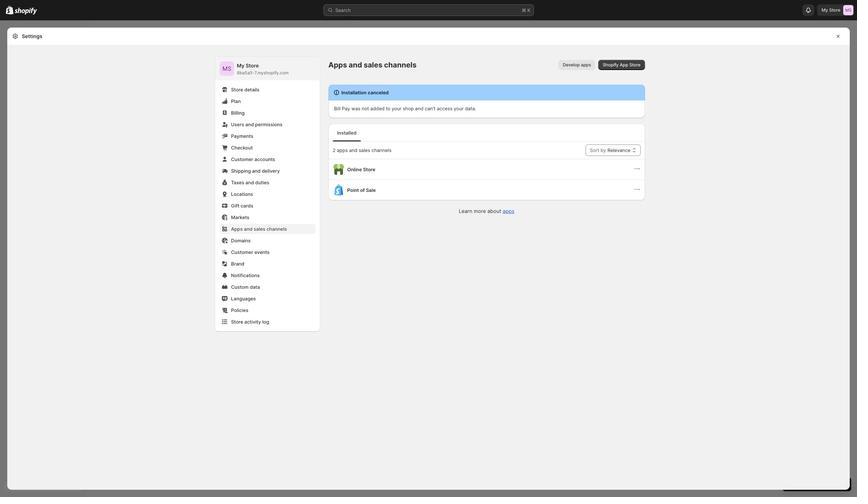 Task type: vqa. For each thing, say whether or not it's contained in the screenshot.
with
no



Task type: describe. For each thing, give the bounding box(es) containing it.
ms button
[[220, 61, 234, 76]]

online
[[347, 167, 362, 173]]

data
[[250, 284, 260, 290]]

billing
[[231, 110, 245, 116]]

users and permissions
[[231, 122, 283, 127]]

store details
[[231, 87, 260, 93]]

store details link
[[220, 85, 315, 95]]

settings
[[22, 33, 42, 39]]

customer events link
[[220, 247, 315, 257]]

0 vertical spatial apps and sales channels
[[328, 61, 417, 69]]

point of sale logo image
[[333, 184, 344, 196]]

0 vertical spatial sales
[[364, 61, 383, 69]]

2
[[333, 147, 336, 153]]

customer for customer accounts
[[231, 157, 253, 162]]

2 apps and sales channels
[[333, 147, 392, 153]]

relevance
[[608, 147, 631, 153]]

channels inside shop settings menu element
[[267, 226, 287, 232]]

store down the policies
[[231, 319, 243, 325]]

1 vertical spatial channels
[[372, 147, 392, 153]]

8ba5a5-
[[237, 70, 254, 76]]

1 your from the left
[[392, 106, 402, 111]]

store left my store icon
[[830, 7, 841, 13]]

installation
[[342, 90, 367, 96]]

point
[[347, 187, 359, 193]]

shop
[[403, 106, 414, 111]]

my for my store
[[822, 7, 828, 13]]

bill pay was not added to your shop and can't access your data.
[[334, 106, 476, 111]]

shipping and delivery
[[231, 168, 280, 174]]

app
[[620, 62, 628, 68]]

was
[[352, 106, 361, 111]]

point of sale
[[347, 187, 376, 193]]

users
[[231, 122, 244, 127]]

sale
[[366, 187, 376, 193]]

details
[[245, 87, 260, 93]]

pay
[[342, 106, 350, 111]]

online store logo image
[[333, 164, 344, 175]]

billing link
[[220, 108, 315, 118]]

languages link
[[220, 294, 315, 304]]

learn more about apps
[[459, 208, 515, 214]]

domains link
[[220, 236, 315, 246]]

plan
[[231, 98, 241, 104]]

installation canceled
[[342, 90, 389, 96]]

installed button
[[331, 124, 363, 142]]

develop apps link
[[559, 60, 596, 70]]

customer events
[[231, 249, 270, 255]]

store up plan
[[231, 87, 243, 93]]

learn
[[459, 208, 473, 214]]

checkout
[[231, 145, 253, 151]]

my store image
[[220, 61, 234, 76]]

and up domains
[[244, 226, 253, 232]]

shopify app store link
[[599, 60, 645, 70]]

policies link
[[220, 305, 315, 316]]

access
[[437, 106, 453, 111]]

shipping
[[231, 168, 251, 174]]

and down installed button
[[349, 147, 358, 153]]

events
[[255, 249, 270, 255]]

my store image
[[844, 5, 854, 15]]

apps and sales channels inside apps and sales channels link
[[231, 226, 287, 232]]

1 horizontal spatial shopify image
[[15, 8, 37, 15]]

shipping and delivery link
[[220, 166, 315, 176]]

markets link
[[220, 212, 315, 223]]

about
[[488, 208, 501, 214]]

to
[[386, 106, 391, 111]]

can't
[[425, 106, 436, 111]]

custom data link
[[220, 282, 315, 292]]

gift
[[231, 203, 240, 209]]

markets
[[231, 215, 249, 220]]

bill
[[334, 106, 341, 111]]

gift cards
[[231, 203, 253, 209]]

develop apps
[[563, 62, 591, 68]]

taxes and duties
[[231, 180, 269, 186]]

my for my store 8ba5a5-7.myshopify.com
[[237, 62, 245, 69]]

users and permissions link
[[220, 119, 315, 130]]

apps link
[[503, 208, 515, 214]]

sort
[[590, 147, 599, 153]]



Task type: locate. For each thing, give the bounding box(es) containing it.
and up installation
[[349, 61, 362, 69]]

apps and sales channels down markets link
[[231, 226, 287, 232]]

2 your from the left
[[454, 106, 464, 111]]

apps right 2
[[337, 147, 348, 153]]

duties
[[255, 180, 269, 186]]

apps
[[581, 62, 591, 68], [337, 147, 348, 153], [503, 208, 515, 214]]

customer accounts
[[231, 157, 275, 162]]

store right online
[[363, 167, 375, 173]]

sort by relevance
[[590, 147, 631, 153]]

installed
[[337, 130, 357, 136]]

and down customer accounts
[[252, 168, 261, 174]]

1 horizontal spatial my
[[822, 7, 828, 13]]

0 vertical spatial my
[[822, 7, 828, 13]]

⌘
[[522, 7, 526, 13]]

channels
[[384, 61, 417, 69], [372, 147, 392, 153], [267, 226, 287, 232]]

my up the 8ba5a5- at the left
[[237, 62, 245, 69]]

dialog
[[853, 28, 857, 490]]

sales inside shop settings menu element
[[254, 226, 265, 232]]

cards
[[241, 203, 253, 209]]

1 vertical spatial apps and sales channels
[[231, 226, 287, 232]]

store up the 8ba5a5- at the left
[[246, 62, 259, 69]]

2 vertical spatial channels
[[267, 226, 287, 232]]

my
[[822, 7, 828, 13], [237, 62, 245, 69]]

store right app
[[630, 62, 641, 68]]

1 vertical spatial sales
[[359, 147, 370, 153]]

locations link
[[220, 189, 315, 199]]

apps and sales channels up the "canceled"
[[328, 61, 417, 69]]

apps
[[328, 61, 347, 69], [231, 226, 243, 232]]

store
[[830, 7, 841, 13], [630, 62, 641, 68], [246, 62, 259, 69], [231, 87, 243, 93], [363, 167, 375, 173], [231, 319, 243, 325]]

and right users
[[246, 122, 254, 127]]

notifications link
[[220, 271, 315, 281]]

1 vertical spatial customer
[[231, 249, 253, 255]]

7.myshopify.com
[[254, 70, 289, 76]]

1 horizontal spatial apps and sales channels
[[328, 61, 417, 69]]

apps and sales channels link
[[220, 224, 315, 234]]

apps inside shop settings menu element
[[231, 226, 243, 232]]

0 vertical spatial apps
[[328, 61, 347, 69]]

sales down markets link
[[254, 226, 265, 232]]

search
[[335, 7, 351, 13]]

1 horizontal spatial apps
[[503, 208, 515, 214]]

0 vertical spatial channels
[[384, 61, 417, 69]]

online store
[[347, 167, 375, 173]]

brand
[[231, 261, 244, 267]]

0 horizontal spatial shopify image
[[6, 6, 14, 15]]

sales up online store
[[359, 147, 370, 153]]

languages
[[231, 296, 256, 302]]

customer
[[231, 157, 253, 162], [231, 249, 253, 255]]

of
[[360, 187, 365, 193]]

2 vertical spatial apps
[[503, 208, 515, 214]]

customer for customer events
[[231, 249, 253, 255]]

checkout link
[[220, 143, 315, 153]]

customer accounts link
[[220, 154, 315, 165]]

my store 8ba5a5-7.myshopify.com
[[237, 62, 289, 76]]

policies
[[231, 308, 248, 313]]

not
[[362, 106, 369, 111]]

my left my store icon
[[822, 7, 828, 13]]

1 horizontal spatial your
[[454, 106, 464, 111]]

0 vertical spatial customer
[[231, 157, 253, 162]]

shop settings menu element
[[215, 57, 320, 332]]

apps right about
[[503, 208, 515, 214]]

0 horizontal spatial apps
[[231, 226, 243, 232]]

my store
[[822, 7, 841, 13]]

customer inside customer accounts link
[[231, 157, 253, 162]]

your right to
[[392, 106, 402, 111]]

store inside my store 8ba5a5-7.myshopify.com
[[246, 62, 259, 69]]

2 vertical spatial sales
[[254, 226, 265, 232]]

locations
[[231, 191, 253, 197]]

1 horizontal spatial apps
[[328, 61, 347, 69]]

shopify image
[[6, 6, 14, 15], [15, 8, 37, 15]]

apps down markets on the top of page
[[231, 226, 243, 232]]

by
[[601, 147, 606, 153]]

sales up the "canceled"
[[364, 61, 383, 69]]

customer down checkout at the left
[[231, 157, 253, 162]]

taxes
[[231, 180, 244, 186]]

sales
[[364, 61, 383, 69], [359, 147, 370, 153], [254, 226, 265, 232]]

permissions
[[255, 122, 283, 127]]

activity
[[245, 319, 261, 325]]

shopify app store
[[603, 62, 641, 68]]

2 customer from the top
[[231, 249, 253, 255]]

plan link
[[220, 96, 315, 106]]

settings dialog
[[7, 28, 850, 490]]

domains
[[231, 238, 251, 244]]

brand link
[[220, 259, 315, 269]]

⌘ k
[[522, 7, 531, 13]]

apps right the develop
[[581, 62, 591, 68]]

apps up installation
[[328, 61, 347, 69]]

payments
[[231, 133, 253, 139]]

and left can't
[[415, 106, 424, 111]]

1 vertical spatial apps
[[337, 147, 348, 153]]

apps and sales channels
[[328, 61, 417, 69], [231, 226, 287, 232]]

store activity log link
[[220, 317, 315, 327]]

accounts
[[255, 157, 275, 162]]

1 customer from the top
[[231, 157, 253, 162]]

custom
[[231, 284, 249, 290]]

0 vertical spatial apps
[[581, 62, 591, 68]]

customer down domains
[[231, 249, 253, 255]]

canceled
[[368, 90, 389, 96]]

and right taxes
[[246, 180, 254, 186]]

your left data.
[[454, 106, 464, 111]]

apps for 2
[[337, 147, 348, 153]]

channels up online store
[[372, 147, 392, 153]]

k
[[528, 7, 531, 13]]

data.
[[465, 106, 476, 111]]

your
[[392, 106, 402, 111], [454, 106, 464, 111]]

payments link
[[220, 131, 315, 141]]

log
[[262, 319, 269, 325]]

0 horizontal spatial my
[[237, 62, 245, 69]]

0 horizontal spatial your
[[392, 106, 402, 111]]

customer inside customer events link
[[231, 249, 253, 255]]

apps for develop
[[581, 62, 591, 68]]

notifications
[[231, 273, 260, 279]]

more
[[474, 208, 486, 214]]

custom data
[[231, 284, 260, 290]]

develop
[[563, 62, 580, 68]]

my inside my store 8ba5a5-7.myshopify.com
[[237, 62, 245, 69]]

added
[[370, 106, 385, 111]]

and
[[349, 61, 362, 69], [415, 106, 424, 111], [246, 122, 254, 127], [349, 147, 358, 153], [252, 168, 261, 174], [246, 180, 254, 186], [244, 226, 253, 232]]

2 horizontal spatial apps
[[581, 62, 591, 68]]

delivery
[[262, 168, 280, 174]]

gift cards link
[[220, 201, 315, 211]]

channels down markets link
[[267, 226, 287, 232]]

1 vertical spatial apps
[[231, 226, 243, 232]]

1 vertical spatial my
[[237, 62, 245, 69]]

store activity log
[[231, 319, 269, 325]]

0 horizontal spatial apps
[[337, 147, 348, 153]]

0 horizontal spatial apps and sales channels
[[231, 226, 287, 232]]

taxes and duties link
[[220, 178, 315, 188]]

channels up the "canceled"
[[384, 61, 417, 69]]



